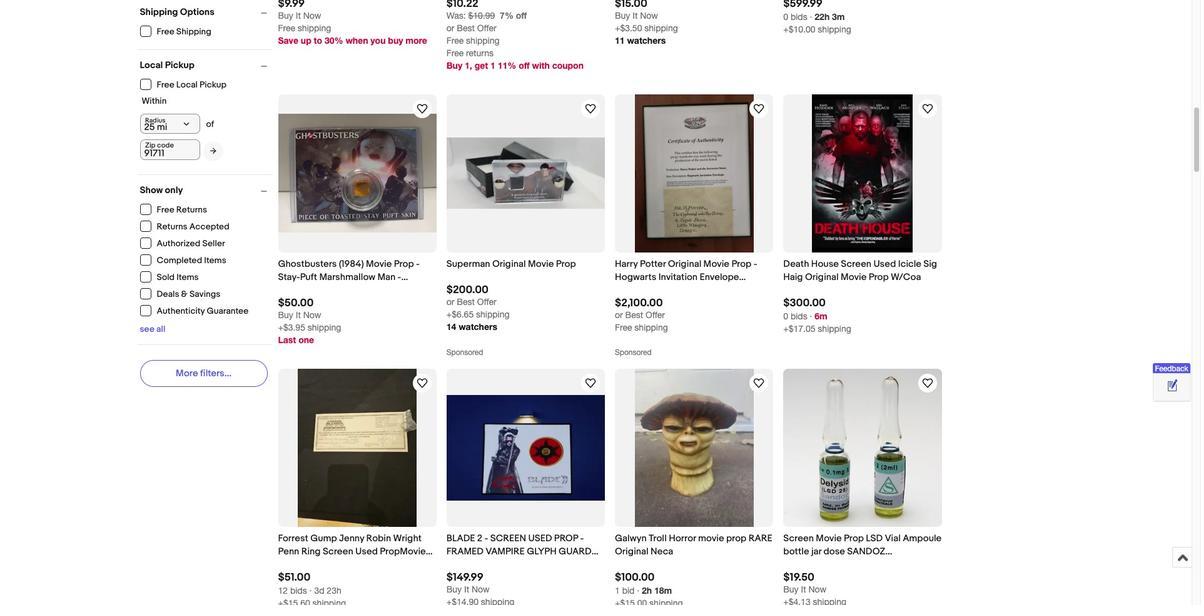Task type: vqa. For each thing, say whether or not it's contained in the screenshot.
"Worn"
yes



Task type: describe. For each thing, give the bounding box(es) containing it.
movie inside screen movie prop lsd vial ampoule bottle jar dose sandoz pharmaceutical gaff
[[816, 533, 842, 545]]

authenticity guarantee link
[[140, 305, 249, 317]]

buy inside buy it now +$3.50 shipping 11 watchers
[[615, 10, 630, 20]]

now inside buy it now +$3.50 shipping 11 watchers
[[640, 10, 658, 20]]

$149.99 buy it now
[[447, 572, 490, 595]]

buy inside buy it now free shipping save up to 30% when you buy more
[[278, 10, 293, 20]]

used inside forrest gump jenny robin wright penn ring screen used  propmovie worn disney coa
[[355, 546, 378, 558]]

superman
[[447, 258, 490, 270]]

one
[[299, 335, 314, 345]]

deals & savings
[[157, 289, 220, 300]]

free shipping link
[[140, 25, 212, 37]]

free inside the harry potter original movie prop - hogwarts invitation envelope authentic $2,100.00 or best offer free shipping
[[615, 323, 632, 333]]

you
[[371, 35, 386, 46]]

more
[[176, 368, 198, 379]]

3d
[[314, 586, 324, 596]]

shipping inside $300.00 0 bids · 6m +$17.05 shipping
[[818, 324, 851, 334]]

guard
[[559, 546, 592, 558]]

icicle
[[898, 258, 922, 270]]

jar
[[812, 546, 822, 558]]

prop
[[554, 533, 578, 545]]

shipping inside was: $10.99 7% off or best offer free shipping free returns buy 1, get 1 11% off with coupon
[[466, 36, 500, 46]]

movie inside the harry potter original movie prop - hogwarts invitation envelope authentic $2,100.00 or best offer free shipping
[[704, 258, 730, 270]]

movie inside "death house screen used icicle sig haig original movie prop w/coa"
[[841, 272, 867, 283]]

puft
[[300, 272, 317, 283]]

death house screen used icicle sig haig original movie prop w/coa heading
[[784, 258, 937, 283]]

$51.00
[[278, 572, 311, 585]]

3m
[[832, 11, 845, 22]]

2
[[477, 533, 483, 545]]

or inside was: $10.99 7% off or best offer free shipping free returns buy 1, get 1 11% off with coupon
[[447, 23, 455, 33]]

it inside 'ghostbusters (1984) movie prop - stay-puft marshmallow man - production prop $50.00 buy it now +$3.95 shipping last one'
[[296, 310, 301, 320]]

shipping inside 0 bids · 22h 3m +$10.00 shipping
[[818, 24, 851, 34]]

original inside "death house screen used icicle sig haig original movie prop w/coa"
[[805, 272, 839, 283]]

blade 2 - screen used prop - framed vampire glyph guard patch - marvel
[[447, 533, 592, 571]]

now inside 'ghostbusters (1984) movie prop - stay-puft marshmallow man - production prop $50.00 buy it now +$3.95 shipping last one'
[[303, 310, 321, 320]]

filters...
[[200, 368, 231, 379]]

superman original movie prop heading
[[447, 258, 576, 270]]

+$3.50
[[615, 23, 642, 33]]

local pickup button
[[140, 59, 272, 71]]

authorized seller link
[[140, 237, 226, 249]]

11%
[[498, 60, 516, 71]]

local pickup
[[140, 59, 195, 71]]

prop inside screen movie prop lsd vial ampoule bottle jar dose sandoz pharmaceutical gaff
[[844, 533, 864, 545]]

watchers inside $200.00 or best offer +$6.65 shipping 14 watchers
[[459, 322, 497, 332]]

0 bids · 22h 3m +$10.00 shipping
[[784, 11, 851, 34]]

prop inside the harry potter original movie prop - hogwarts invitation envelope authentic $2,100.00 or best offer free shipping
[[732, 258, 752, 270]]

get
[[475, 60, 488, 71]]

superman original movie prop image
[[447, 138, 605, 209]]

+$17.05
[[784, 324, 816, 334]]

items for completed items
[[204, 255, 226, 266]]

framed
[[447, 546, 484, 558]]

watch death house screen used icicle sig haig original movie prop w/coa image
[[920, 101, 935, 116]]

or inside $200.00 or best offer +$6.65 shipping 14 watchers
[[447, 297, 455, 307]]

11
[[615, 35, 625, 46]]

up
[[301, 35, 311, 46]]

bids for $51.00
[[290, 586, 307, 596]]

bottle
[[784, 546, 809, 558]]

returns accepted link
[[140, 221, 230, 232]]

worn
[[278, 560, 301, 571]]

sold items link
[[140, 271, 199, 283]]

vampire
[[486, 546, 525, 558]]

offer inside $200.00 or best offer +$6.65 shipping 14 watchers
[[477, 297, 497, 307]]

&
[[181, 289, 188, 300]]

movie inside "link"
[[528, 258, 554, 270]]

screen inside "death house screen used icicle sig haig original movie prop w/coa"
[[841, 258, 872, 270]]

blade 2 - screen used prop - framed vampire glyph guard patch - marvel link
[[447, 533, 605, 571]]

· for $100.00
[[637, 586, 640, 596]]

1 horizontal spatial local
[[176, 79, 198, 90]]

now inside $19.50 buy it now
[[809, 585, 827, 595]]

· inside 0 bids · 22h 3m +$10.00 shipping
[[810, 12, 812, 22]]

free down shipping options
[[157, 26, 174, 37]]

free local pickup link
[[140, 79, 227, 90]]

galwyn troll horror movie prop rare original neca link
[[615, 533, 774, 559]]

best inside $200.00 or best offer +$6.65 shipping 14 watchers
[[457, 297, 475, 307]]

free returns
[[157, 205, 207, 215]]

30%
[[325, 35, 343, 46]]

free returns link
[[140, 204, 208, 215]]

0 vertical spatial shipping
[[140, 6, 178, 18]]

- right 2
[[485, 533, 488, 545]]

hogwarts
[[615, 272, 657, 283]]

used inside "death house screen used icicle sig haig original movie prop w/coa"
[[874, 258, 896, 270]]

original inside the harry potter original movie prop - hogwarts invitation envelope authentic $2,100.00 or best offer free shipping
[[668, 258, 702, 270]]

forrest gump jenny robin wright penn ring screen used  propmovie worn disney coa link
[[278, 533, 437, 571]]

$10.99
[[468, 10, 495, 20]]

+$10.00
[[784, 24, 816, 34]]

$19.50 buy it now
[[784, 572, 827, 595]]

$2,100.00
[[615, 297, 663, 310]]

- left superman
[[416, 258, 420, 270]]

watchers inside buy it now +$3.50 shipping 11 watchers
[[627, 35, 666, 46]]

buy
[[388, 35, 403, 46]]

prop inside 'ghostbusters (1984) movie prop - stay-puft marshmallow man - production prop $50.00 buy it now +$3.95 shipping last one'
[[394, 258, 414, 270]]

disney
[[303, 560, 331, 571]]

screen inside screen movie prop lsd vial ampoule bottle jar dose sandoz pharmaceutical gaff
[[784, 533, 814, 545]]

death house screen used icicle sig haig original movie prop w/coa image
[[812, 94, 913, 253]]

items for sold items
[[177, 272, 199, 283]]

shipping inside the harry potter original movie prop - hogwarts invitation envelope authentic $2,100.00 or best offer free shipping
[[635, 323, 668, 333]]

forrest gump jenny robin wright penn ring screen used  propmovie worn disney coa heading
[[278, 533, 433, 571]]

harry potter original movie prop - hogwarts invitation envelope authentic $2,100.00 or best offer free shipping
[[615, 258, 757, 333]]

was:
[[447, 10, 466, 20]]

feedback
[[1155, 365, 1189, 373]]

best inside was: $10.99 7% off or best offer free shipping free returns buy 1, get 1 11% off with coupon
[[457, 23, 475, 33]]

watch ghostbusters (1984) movie prop - stay-puft marshmallow man - production prop image
[[415, 101, 430, 116]]

shipping inside buy it now +$3.50 shipping 11 watchers
[[645, 23, 678, 33]]

6m
[[815, 311, 828, 322]]

free down show only in the top of the page
[[157, 205, 174, 215]]

0 inside $300.00 0 bids · 6m +$17.05 shipping
[[784, 312, 788, 322]]

buy inside $19.50 buy it now
[[784, 585, 799, 595]]

screen inside forrest gump jenny robin wright penn ring screen used  propmovie worn disney coa
[[323, 546, 353, 558]]

with
[[532, 60, 550, 71]]

guarantee
[[207, 306, 249, 317]]

galwyn troll horror movie prop rare original neca image
[[635, 369, 754, 528]]

galwyn troll horror movie prop rare original neca heading
[[615, 533, 773, 558]]

sandoz
[[847, 546, 886, 558]]

watch blade 2 - screen used prop - framed vampire glyph guard patch - marvel image
[[583, 376, 598, 391]]

1 vertical spatial returns
[[157, 222, 188, 232]]

23h
[[327, 586, 341, 596]]

death
[[784, 258, 809, 270]]

(1984)
[[339, 258, 364, 270]]

1 vertical spatial shipping
[[176, 26, 211, 37]]

it inside $149.99 buy it now
[[464, 585, 469, 595]]

pharmaceutical
[[784, 560, 850, 571]]

0 vertical spatial pickup
[[165, 59, 195, 71]]

0 vertical spatial returns
[[176, 205, 207, 215]]

$200.00 or best offer +$6.65 shipping 14 watchers
[[447, 284, 510, 332]]

harry potter original movie prop - hogwarts invitation envelope authentic link
[[615, 258, 774, 297]]

- up 'guard' at the bottom left of the page
[[580, 533, 584, 545]]

save
[[278, 35, 298, 46]]

returns
[[466, 48, 494, 58]]

accepted
[[189, 222, 230, 232]]

deals & savings link
[[140, 288, 221, 300]]

harry potter original movie prop - hogwarts invitation envelope authentic heading
[[615, 258, 757, 297]]

- right patch
[[478, 560, 481, 571]]

see all button
[[140, 324, 165, 334]]

harry
[[615, 258, 638, 270]]



Task type: locate. For each thing, give the bounding box(es) containing it.
offer inside was: $10.99 7% off or best offer free shipping free returns buy 1, get 1 11% off with coupon
[[477, 23, 497, 33]]

buy down $149.99
[[447, 585, 462, 595]]

neca
[[651, 546, 673, 558]]

0 vertical spatial 1
[[491, 60, 495, 71]]

gaff
[[852, 560, 871, 571]]

0 vertical spatial offer
[[477, 23, 497, 33]]

it up +$3.50
[[633, 10, 638, 20]]

gump
[[310, 533, 337, 545]]

best inside the harry potter original movie prop - hogwarts invitation envelope authentic $2,100.00 or best offer free shipping
[[625, 310, 643, 320]]

· left 6m
[[810, 312, 812, 322]]

1 horizontal spatial prop
[[726, 533, 747, 545]]

free down $2,100.00
[[615, 323, 632, 333]]

free shipping
[[157, 26, 211, 37]]

0 vertical spatial screen
[[841, 258, 872, 270]]

now inside buy it now free shipping save up to 30% when you buy more
[[303, 10, 321, 20]]

1 vertical spatial offer
[[477, 297, 497, 307]]

forrest gump jenny robin wright penn ring screen used  propmovie worn disney coa
[[278, 533, 426, 571]]

deals
[[157, 289, 179, 300]]

best down was:
[[457, 23, 475, 33]]

it down the $50.00
[[296, 310, 301, 320]]

1 vertical spatial bids
[[791, 312, 808, 322]]

prop inside "link"
[[556, 258, 576, 270]]

free up within
[[157, 79, 174, 90]]

now down $19.50
[[809, 585, 827, 595]]

prop left w/coa
[[869, 272, 889, 283]]

2 0 from the top
[[784, 312, 788, 322]]

prop up sandoz
[[844, 533, 864, 545]]

watch superman original movie prop image
[[583, 101, 598, 116]]

jenny
[[339, 533, 364, 545]]

0 vertical spatial or
[[447, 23, 455, 33]]

off
[[516, 10, 527, 20], [519, 60, 530, 71]]

screen movie prop lsd vial ampoule bottle jar dose sandoz pharmaceutical gaff heading
[[784, 533, 942, 571]]

offer inside the harry potter original movie prop - hogwarts invitation envelope authentic $2,100.00 or best offer free shipping
[[646, 310, 665, 320]]

0 up the +$17.05
[[784, 312, 788, 322]]

options
[[180, 6, 214, 18]]

0 vertical spatial used
[[874, 258, 896, 270]]

shipping options button
[[140, 6, 272, 18]]

1 vertical spatial items
[[177, 272, 199, 283]]

1 vertical spatial pickup
[[200, 79, 227, 90]]

man
[[378, 272, 396, 283]]

haig
[[784, 272, 803, 283]]

wright
[[393, 533, 422, 545]]

it down $149.99
[[464, 585, 469, 595]]

$300.00 0 bids · 6m +$17.05 shipping
[[784, 297, 851, 334]]

bids
[[791, 12, 808, 22], [791, 312, 808, 322], [290, 586, 307, 596]]

local down local pickup dropdown button
[[176, 79, 198, 90]]

0 horizontal spatial local
[[140, 59, 163, 71]]

now up to
[[303, 10, 321, 20]]

0 horizontal spatial 1
[[491, 60, 495, 71]]

pickup down local pickup dropdown button
[[200, 79, 227, 90]]

free down was:
[[447, 36, 464, 46]]

forrest
[[278, 533, 308, 545]]

0 vertical spatial watchers
[[627, 35, 666, 46]]

bids down $51.00
[[290, 586, 307, 596]]

bids inside $300.00 0 bids · 6m +$17.05 shipping
[[791, 312, 808, 322]]

1 horizontal spatial items
[[204, 255, 226, 266]]

coa
[[333, 560, 354, 571]]

1 vertical spatial screen
[[784, 533, 814, 545]]

shipping down 6m
[[818, 324, 851, 334]]

1 vertical spatial prop
[[726, 533, 747, 545]]

watchers
[[627, 35, 666, 46], [459, 322, 497, 332]]

prop up envelope
[[732, 258, 752, 270]]

$200.00
[[447, 284, 489, 297]]

it inside buy it now free shipping save up to 30% when you buy more
[[296, 10, 301, 20]]

off right "7%"
[[516, 10, 527, 20]]

sig
[[924, 258, 937, 270]]

returns accepted
[[157, 222, 230, 232]]

2 vertical spatial bids
[[290, 586, 307, 596]]

buy inside was: $10.99 7% off or best offer free shipping free returns buy 1, get 1 11% off with coupon
[[447, 60, 463, 71]]

2 vertical spatial best
[[625, 310, 643, 320]]

1 vertical spatial used
[[355, 546, 378, 558]]

shipping down 3m
[[818, 24, 851, 34]]

blade 2 - screen used prop - framed vampire glyph guard patch - marvel image
[[447, 396, 605, 501]]

completed
[[157, 255, 202, 266]]

ghostbusters
[[278, 258, 337, 270]]

when
[[346, 35, 368, 46]]

ghostbusters (1984) movie prop - stay-puft marshmallow man - production prop image
[[278, 114, 437, 233]]

pickup up free local pickup link
[[165, 59, 195, 71]]

potter
[[640, 258, 666, 270]]

used up w/coa
[[874, 258, 896, 270]]

used
[[528, 533, 552, 545]]

buy up +$3.50
[[615, 10, 630, 20]]

original inside galwyn troll horror movie prop rare original neca
[[615, 546, 649, 558]]

forrest gump jenny robin wright penn ring screen used  propmovie worn disney coa image
[[298, 369, 417, 528]]

superman original movie prop link
[[447, 258, 605, 271]]

local up within
[[140, 59, 163, 71]]

rare
[[749, 533, 773, 545]]

1 right get
[[491, 60, 495, 71]]

now down $149.99
[[472, 585, 490, 595]]

None text field
[[447, 10, 495, 20], [140, 139, 200, 160], [447, 10, 495, 20], [140, 139, 200, 160]]

original right superman
[[492, 258, 526, 270]]

2 vertical spatial offer
[[646, 310, 665, 320]]

coupon
[[552, 60, 584, 71]]

original up the invitation
[[668, 258, 702, 270]]

· left 3d
[[309, 586, 312, 596]]

items down the 'seller'
[[204, 255, 226, 266]]

screen up coa
[[323, 546, 353, 558]]

marshmallow
[[319, 272, 375, 283]]

blade
[[447, 533, 475, 545]]

prop inside 'ghostbusters (1984) movie prop - stay-puft marshmallow man - production prop $50.00 buy it now +$3.95 shipping last one'
[[328, 285, 348, 297]]

shipping up the free shipping link
[[140, 6, 178, 18]]

bids up the +$17.05
[[791, 312, 808, 322]]

glyph
[[527, 546, 557, 558]]

house
[[811, 258, 839, 270]]

free left returns
[[447, 48, 464, 58]]

screen right house
[[841, 258, 872, 270]]

screen movie prop lsd vial ampoule bottle jar dose sandoz pharmaceutical gaff link
[[784, 533, 942, 571]]

see
[[140, 324, 155, 334]]

seller
[[202, 238, 225, 249]]

best down $200.00 at the top left of page
[[457, 297, 475, 307]]

· inside $300.00 0 bids · 6m +$17.05 shipping
[[810, 312, 812, 322]]

it down $19.50
[[801, 585, 806, 595]]

$100.00
[[615, 572, 655, 585]]

returns down free returns link on the top left
[[157, 222, 188, 232]]

movie inside 'ghostbusters (1984) movie prop - stay-puft marshmallow man - production prop $50.00 buy it now +$3.95 shipping last one'
[[366, 258, 392, 270]]

12
[[278, 586, 288, 596]]

buy inside $149.99 buy it now
[[447, 585, 462, 595]]

watch galwyn troll horror movie prop rare original neca image
[[752, 376, 767, 391]]

0 vertical spatial best
[[457, 23, 475, 33]]

· inside $51.00 12 bids · 3d 23h
[[309, 586, 312, 596]]

more filters...
[[176, 368, 231, 379]]

harry potter original movie prop - hogwarts invitation envelope authentic image
[[635, 94, 754, 253]]

prop up man
[[394, 258, 414, 270]]

buy left 1,
[[447, 60, 463, 71]]

bids up +$10.00
[[791, 12, 808, 22]]

shipping down "options" on the left of the page
[[176, 26, 211, 37]]

shipping up to
[[298, 23, 331, 33]]

1 0 from the top
[[784, 12, 788, 22]]

stay-
[[278, 272, 300, 283]]

movie
[[366, 258, 392, 270], [528, 258, 554, 270], [704, 258, 730, 270], [841, 272, 867, 283], [816, 533, 842, 545]]

watch harry potter original movie prop - hogwarts invitation envelope authentic image
[[752, 101, 767, 116]]

+$3.95
[[278, 323, 305, 333]]

1 horizontal spatial pickup
[[200, 79, 227, 90]]

original inside "link"
[[492, 258, 526, 270]]

original down house
[[805, 272, 839, 283]]

0 horizontal spatial prop
[[328, 285, 348, 297]]

it up save
[[296, 10, 301, 20]]

blade 2 - screen used prop - framed vampire glyph guard patch - marvel heading
[[447, 533, 598, 571]]

2h
[[642, 586, 652, 596]]

of
[[206, 119, 214, 129]]

0 vertical spatial prop
[[328, 285, 348, 297]]

or up +$6.65 on the bottom of the page
[[447, 297, 455, 307]]

bids for $300.00
[[791, 312, 808, 322]]

· left 2h on the bottom of the page
[[637, 586, 640, 596]]

1 vertical spatial off
[[519, 60, 530, 71]]

1 left bid
[[615, 586, 620, 596]]

show only button
[[140, 184, 272, 196]]

buy it now free shipping save up to 30% when you buy more
[[278, 10, 427, 46]]

last
[[278, 335, 296, 345]]

·
[[810, 12, 812, 22], [810, 312, 812, 322], [309, 586, 312, 596], [637, 586, 640, 596]]

0 vertical spatial local
[[140, 59, 163, 71]]

apply within filter image
[[210, 147, 216, 155]]

bid
[[622, 586, 635, 596]]

off left with
[[519, 60, 530, 71]]

shipping down $2,100.00
[[635, 323, 668, 333]]

shipping options
[[140, 6, 214, 18]]

free inside buy it now free shipping save up to 30% when you buy more
[[278, 23, 295, 33]]

1,
[[465, 60, 472, 71]]

1 inside $100.00 1 bid · 2h 18m
[[615, 586, 620, 596]]

screen
[[841, 258, 872, 270], [784, 533, 814, 545], [323, 546, 353, 558]]

within
[[142, 95, 167, 106]]

· for $51.00
[[309, 586, 312, 596]]

1 horizontal spatial screen
[[784, 533, 814, 545]]

shipping inside $200.00 or best offer +$6.65 shipping 14 watchers
[[476, 310, 510, 320]]

1 vertical spatial best
[[457, 297, 475, 307]]

best
[[457, 23, 475, 33], [457, 297, 475, 307], [625, 310, 643, 320]]

items up deals & savings
[[177, 272, 199, 283]]

2 vertical spatial screen
[[323, 546, 353, 558]]

best down $2,100.00
[[625, 310, 643, 320]]

watch screen movie prop lsd vial ampoule bottle jar dose sandoz pharmaceutical gaff image
[[920, 376, 935, 391]]

watch forrest gump jenny robin wright penn ring screen used  propmovie worn disney coa image
[[415, 376, 430, 391]]

0 inside 0 bids · 22h 3m +$10.00 shipping
[[784, 12, 788, 22]]

watchers down +$3.50
[[627, 35, 666, 46]]

production
[[278, 285, 325, 297]]

14
[[447, 322, 456, 332]]

1 vertical spatial 1
[[615, 586, 620, 596]]

$19.50
[[784, 572, 815, 585]]

it inside buy it now +$3.50 shipping 11 watchers
[[633, 10, 638, 20]]

offer down $200.00 at the top left of page
[[477, 297, 497, 307]]

now up +$3.50
[[640, 10, 658, 20]]

1 horizontal spatial used
[[874, 258, 896, 270]]

0 vertical spatial off
[[516, 10, 527, 20]]

offer down $2,100.00
[[646, 310, 665, 320]]

screen movie prop lsd vial ampoule bottle jar dose sandoz pharmaceutical gaff image
[[784, 369, 942, 528]]

buy down $19.50
[[784, 585, 799, 595]]

now inside $149.99 buy it now
[[472, 585, 490, 595]]

1 inside was: $10.99 7% off or best offer free shipping free returns buy 1, get 1 11% off with coupon
[[491, 60, 495, 71]]

prop down marshmallow
[[328, 285, 348, 297]]

· left 22h
[[810, 12, 812, 22]]

1 vertical spatial 0
[[784, 312, 788, 322]]

propmovie
[[380, 546, 426, 558]]

original down galwyn
[[615, 546, 649, 558]]

screen up bottle
[[784, 533, 814, 545]]

completed items link
[[140, 254, 227, 266]]

$100.00 1 bid · 2h 18m
[[615, 572, 672, 596]]

shipping inside buy it now free shipping save up to 30% when you buy more
[[298, 23, 331, 33]]

superman original movie prop
[[447, 258, 576, 270]]

galwyn
[[615, 533, 647, 545]]

0 up +$10.00
[[784, 12, 788, 22]]

shipping
[[140, 6, 178, 18], [176, 26, 211, 37]]

1
[[491, 60, 495, 71], [615, 586, 620, 596]]

prop left the "harry"
[[556, 258, 576, 270]]

0 horizontal spatial pickup
[[165, 59, 195, 71]]

vial
[[885, 533, 901, 545]]

prop inside "death house screen used icicle sig haig original movie prop w/coa"
[[869, 272, 889, 283]]

lsd
[[866, 533, 883, 545]]

sold items
[[157, 272, 199, 283]]

buy up +$3.95
[[278, 310, 293, 320]]

2 horizontal spatial screen
[[841, 258, 872, 270]]

to
[[314, 35, 322, 46]]

buy it now +$3.50 shipping 11 watchers
[[615, 10, 678, 46]]

0 vertical spatial bids
[[791, 12, 808, 22]]

7%
[[500, 10, 514, 20]]

watchers down +$6.65 on the bottom of the page
[[459, 322, 497, 332]]

shipping inside 'ghostbusters (1984) movie prop - stay-puft marshmallow man - production prop $50.00 buy it now +$3.95 shipping last one'
[[308, 323, 341, 333]]

patch
[[447, 560, 476, 571]]

1 vertical spatial local
[[176, 79, 198, 90]]

offer down $10.99
[[477, 23, 497, 33]]

1 horizontal spatial 1
[[615, 586, 620, 596]]

prop left the rare
[[726, 533, 747, 545]]

screen
[[490, 533, 526, 545]]

buy inside 'ghostbusters (1984) movie prop - stay-puft marshmallow man - production prop $50.00 buy it now +$3.95 shipping last one'
[[278, 310, 293, 320]]

authenticity
[[157, 306, 205, 317]]

returns up returns accepted
[[176, 205, 207, 215]]

ampoule
[[903, 533, 942, 545]]

bids inside $51.00 12 bids · 3d 23h
[[290, 586, 307, 596]]

- right man
[[398, 272, 401, 283]]

- left death
[[754, 258, 757, 270]]

0
[[784, 12, 788, 22], [784, 312, 788, 322]]

it inside $19.50 buy it now
[[801, 585, 806, 595]]

$300.00
[[784, 297, 826, 310]]

1 vertical spatial watchers
[[459, 322, 497, 332]]

see all
[[140, 324, 165, 334]]

22h
[[815, 11, 830, 22]]

more
[[406, 35, 427, 46]]

0 horizontal spatial items
[[177, 272, 199, 283]]

or inside the harry potter original movie prop - hogwarts invitation envelope authentic $2,100.00 or best offer free shipping
[[615, 310, 623, 320]]

1 horizontal spatial watchers
[[627, 35, 666, 46]]

shipping up one
[[308, 323, 341, 333]]

or down $2,100.00
[[615, 310, 623, 320]]

prop inside galwyn troll horror movie prop rare original neca
[[726, 533, 747, 545]]

1 vertical spatial or
[[447, 297, 455, 307]]

0 vertical spatial items
[[204, 255, 226, 266]]

free up save
[[278, 23, 295, 33]]

shipping up returns
[[466, 36, 500, 46]]

shipping right +$3.50
[[645, 23, 678, 33]]

· for $300.00
[[810, 312, 812, 322]]

0 horizontal spatial watchers
[[459, 322, 497, 332]]

bids inside 0 bids · 22h 3m +$10.00 shipping
[[791, 12, 808, 22]]

only
[[165, 184, 183, 196]]

0 horizontal spatial screen
[[323, 546, 353, 558]]

or down was:
[[447, 23, 455, 33]]

buy up save
[[278, 10, 293, 20]]

2 vertical spatial or
[[615, 310, 623, 320]]

authorized
[[157, 238, 200, 249]]

shipping right +$6.65 on the bottom of the page
[[476, 310, 510, 320]]

0 horizontal spatial used
[[355, 546, 378, 558]]

robin
[[366, 533, 391, 545]]

ghostbusters (1984) movie prop - stay-puft marshmallow man - production prop heading
[[278, 258, 420, 297]]

authorized seller
[[157, 238, 225, 249]]

penn
[[278, 546, 299, 558]]

- inside the harry potter original movie prop - hogwarts invitation envelope authentic $2,100.00 or best offer free shipping
[[754, 258, 757, 270]]

· inside $100.00 1 bid · 2h 18m
[[637, 586, 640, 596]]

savings
[[190, 289, 220, 300]]

used down robin
[[355, 546, 378, 558]]

0 vertical spatial 0
[[784, 12, 788, 22]]

now down the $50.00
[[303, 310, 321, 320]]



